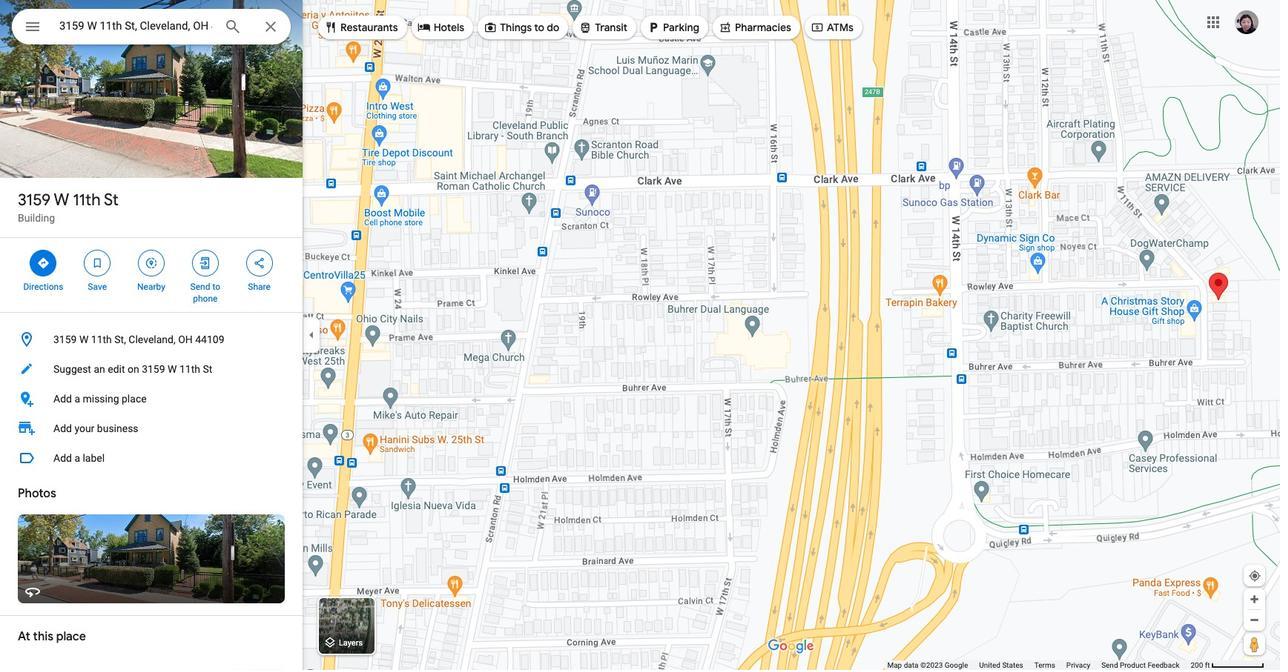 Task type: locate. For each thing, give the bounding box(es) containing it.
0 vertical spatial a
[[74, 393, 80, 405]]


[[91, 255, 104, 272]]

None field
[[59, 17, 212, 35]]

nearby
[[137, 282, 165, 292]]

w inside 3159 w 11th st building
[[54, 190, 69, 211]]

0 vertical spatial send
[[190, 282, 210, 292]]

2 vertical spatial add
[[53, 453, 72, 465]]

to up the phone
[[213, 282, 220, 292]]

st
[[104, 190, 119, 211], [203, 364, 212, 375]]

send product feedback button
[[1102, 661, 1180, 671]]

directions
[[23, 282, 63, 292]]

0 horizontal spatial to
[[213, 282, 220, 292]]

ft
[[1206, 662, 1211, 670]]

united
[[980, 662, 1001, 670]]

add your business link
[[0, 414, 303, 444]]

 atms
[[811, 19, 854, 36]]

w for st
[[54, 190, 69, 211]]

1 horizontal spatial w
[[79, 334, 89, 346]]

st down 44109
[[203, 364, 212, 375]]

44109
[[195, 334, 225, 346]]

pharmacies
[[735, 21, 792, 34]]

1 vertical spatial st
[[203, 364, 212, 375]]

add inside 'link'
[[53, 423, 72, 435]]

add down the suggest
[[53, 393, 72, 405]]

at
[[18, 630, 30, 645]]

product
[[1121, 662, 1146, 670]]

3159 up the suggest
[[53, 334, 77, 346]]

3159 for st,
[[53, 334, 77, 346]]

atms
[[827, 21, 854, 34]]

w for st,
[[79, 334, 89, 346]]

1 horizontal spatial place
[[122, 393, 147, 405]]

footer
[[888, 661, 1191, 671]]

0 vertical spatial 11th
[[73, 190, 101, 211]]

place down on
[[122, 393, 147, 405]]

 search field
[[12, 9, 291, 47]]

1 add from the top
[[53, 393, 72, 405]]

w up the suggest
[[79, 334, 89, 346]]

send for send product feedback
[[1102, 662, 1119, 670]]

 restaurants
[[324, 19, 398, 36]]

1 vertical spatial a
[[74, 453, 80, 465]]

place
[[122, 393, 147, 405], [56, 630, 86, 645]]

0 horizontal spatial place
[[56, 630, 86, 645]]

0 vertical spatial add
[[53, 393, 72, 405]]

0 horizontal spatial w
[[54, 190, 69, 211]]

1 horizontal spatial st
[[203, 364, 212, 375]]

restaurants
[[341, 21, 398, 34]]

a for missing
[[74, 393, 80, 405]]

to inside  things to do
[[535, 21, 545, 34]]

0 vertical spatial 3159
[[18, 190, 51, 211]]

cleveland,
[[129, 334, 176, 346]]

1 vertical spatial 11th
[[91, 334, 112, 346]]

place inside button
[[122, 393, 147, 405]]

0 horizontal spatial send
[[190, 282, 210, 292]]

0 vertical spatial w
[[54, 190, 69, 211]]

1 horizontal spatial to
[[535, 21, 545, 34]]

11th
[[73, 190, 101, 211], [91, 334, 112, 346], [180, 364, 200, 375]]


[[719, 19, 732, 36]]

1 vertical spatial place
[[56, 630, 86, 645]]


[[324, 19, 338, 36]]

1 vertical spatial w
[[79, 334, 89, 346]]

send
[[190, 282, 210, 292], [1102, 662, 1119, 670]]

send inside button
[[1102, 662, 1119, 670]]

a left label
[[74, 453, 80, 465]]

w down cleveland,
[[168, 364, 177, 375]]

add
[[53, 393, 72, 405], [53, 423, 72, 435], [53, 453, 72, 465]]


[[811, 19, 824, 36]]

states
[[1003, 662, 1024, 670]]

0 vertical spatial to
[[535, 21, 545, 34]]

a left the missing
[[74, 393, 80, 405]]

add left label
[[53, 453, 72, 465]]

 pharmacies
[[719, 19, 792, 36]]

2 vertical spatial w
[[168, 364, 177, 375]]

 button
[[12, 9, 53, 47]]

feedback
[[1148, 662, 1180, 670]]

11th for st
[[73, 190, 101, 211]]


[[37, 255, 50, 272]]

3159 inside 3159 w 11th st building
[[18, 190, 51, 211]]


[[199, 255, 212, 272]]


[[24, 16, 42, 37]]

3159 up building at the top left of page
[[18, 190, 51, 211]]

label
[[83, 453, 105, 465]]

w up building at the top left of page
[[54, 190, 69, 211]]

3 add from the top
[[53, 453, 72, 465]]

send for send to phone
[[190, 282, 210, 292]]

1 vertical spatial add
[[53, 423, 72, 435]]

on
[[128, 364, 139, 375]]

1 a from the top
[[74, 393, 80, 405]]

footer containing map data ©2023 google
[[888, 661, 1191, 671]]

share
[[248, 282, 271, 292]]

0 horizontal spatial st
[[104, 190, 119, 211]]

3159 w 11th st main content
[[0, 0, 303, 671]]

1 vertical spatial 3159
[[53, 334, 77, 346]]

11th up 
[[73, 190, 101, 211]]

suggest an edit on 3159 w 11th st button
[[0, 355, 303, 384]]

united states
[[980, 662, 1024, 670]]

st up 
[[104, 190, 119, 211]]

11th inside 3159 w 11th st building
[[73, 190, 101, 211]]

0 vertical spatial place
[[122, 393, 147, 405]]

send to phone
[[190, 282, 220, 304]]

 hotels
[[418, 19, 465, 36]]

200
[[1191, 662, 1204, 670]]


[[484, 19, 497, 36]]

2 a from the top
[[74, 453, 80, 465]]

google account: michele murakami  
(michele.murakami@adept.ai) image
[[1236, 10, 1259, 34]]

3159 right on
[[142, 364, 165, 375]]

send left product
[[1102, 662, 1119, 670]]

place right this
[[56, 630, 86, 645]]

 transit
[[579, 19, 628, 36]]

11th for st,
[[91, 334, 112, 346]]

send up the phone
[[190, 282, 210, 292]]

to left do
[[535, 21, 545, 34]]

3159
[[18, 190, 51, 211], [53, 334, 77, 346], [142, 364, 165, 375]]

2 horizontal spatial 3159
[[142, 364, 165, 375]]

suggest an edit on 3159 w 11th st
[[53, 364, 212, 375]]

google maps element
[[0, 0, 1281, 671]]

1 horizontal spatial send
[[1102, 662, 1119, 670]]

parking
[[663, 21, 700, 34]]

0 vertical spatial st
[[104, 190, 119, 211]]

none field inside 3159 w 11th st, cleveland, oh 44109 "field"
[[59, 17, 212, 35]]

11th left the st,
[[91, 334, 112, 346]]

3159 w 11th st, cleveland, oh 44109 button
[[0, 325, 303, 355]]

w
[[54, 190, 69, 211], [79, 334, 89, 346], [168, 364, 177, 375]]

0 horizontal spatial 3159
[[18, 190, 51, 211]]

terms
[[1035, 662, 1056, 670]]

to inside send to phone
[[213, 282, 220, 292]]

1 vertical spatial send
[[1102, 662, 1119, 670]]

send inside send to phone
[[190, 282, 210, 292]]

1 vertical spatial to
[[213, 282, 220, 292]]

2 add from the top
[[53, 423, 72, 435]]

 things to do
[[484, 19, 560, 36]]

to
[[535, 21, 545, 34], [213, 282, 220, 292]]

actions for 3159 w 11th st region
[[0, 238, 303, 312]]

a
[[74, 393, 80, 405], [74, 453, 80, 465]]

3159 W 11th St, Cleveland, OH 44109 field
[[12, 9, 291, 45]]

edit
[[108, 364, 125, 375]]

add left your
[[53, 423, 72, 435]]

do
[[547, 21, 560, 34]]

11th down 'oh'
[[180, 364, 200, 375]]

1 horizontal spatial 3159
[[53, 334, 77, 346]]



Task type: describe. For each thing, give the bounding box(es) containing it.
photos
[[18, 487, 56, 502]]

privacy
[[1067, 662, 1091, 670]]

map
[[888, 662, 902, 670]]

oh
[[178, 334, 193, 346]]

200 ft
[[1191, 662, 1211, 670]]

this
[[33, 630, 53, 645]]

missing
[[83, 393, 119, 405]]


[[579, 19, 592, 36]]

3159 for st
[[18, 190, 51, 211]]

phone
[[193, 294, 218, 304]]

add for add a missing place
[[53, 393, 72, 405]]

st,
[[114, 334, 126, 346]]

google
[[945, 662, 969, 670]]

add your business
[[53, 423, 138, 435]]

suggest
[[53, 364, 91, 375]]

add a label button
[[0, 444, 303, 473]]

show your location image
[[1249, 570, 1262, 583]]

collapse side panel image
[[304, 327, 320, 344]]

add a missing place
[[53, 393, 147, 405]]

hotels
[[434, 21, 465, 34]]

footer inside google maps element
[[888, 661, 1191, 671]]

2 horizontal spatial w
[[168, 364, 177, 375]]

save
[[88, 282, 107, 292]]

2 vertical spatial 3159
[[142, 364, 165, 375]]

layers
[[339, 639, 363, 649]]

send product feedback
[[1102, 662, 1180, 670]]

zoom in image
[[1250, 594, 1261, 606]]

add a label
[[53, 453, 105, 465]]

map data ©2023 google
[[888, 662, 969, 670]]

200 ft button
[[1191, 662, 1265, 670]]

transit
[[595, 21, 628, 34]]

data
[[904, 662, 919, 670]]

terms button
[[1035, 661, 1056, 671]]

©2023
[[921, 662, 943, 670]]

3159 w 11th st, cleveland, oh 44109
[[53, 334, 225, 346]]

add for add a label
[[53, 453, 72, 465]]

add a missing place button
[[0, 384, 303, 414]]

privacy button
[[1067, 661, 1091, 671]]

3159 w 11th st building
[[18, 190, 119, 224]]


[[253, 255, 266, 272]]

 parking
[[647, 19, 700, 36]]

2 vertical spatial 11th
[[180, 364, 200, 375]]

your
[[74, 423, 95, 435]]


[[418, 19, 431, 36]]

things
[[500, 21, 532, 34]]

a for label
[[74, 453, 80, 465]]

at this place
[[18, 630, 86, 645]]

st inside 3159 w 11th st building
[[104, 190, 119, 211]]

zoom out image
[[1250, 615, 1261, 626]]

business
[[97, 423, 138, 435]]

building
[[18, 212, 55, 224]]

an
[[94, 364, 105, 375]]


[[647, 19, 661, 36]]

st inside button
[[203, 364, 212, 375]]


[[145, 255, 158, 272]]

add for add your business
[[53, 423, 72, 435]]

show street view coverage image
[[1244, 634, 1266, 656]]

united states button
[[980, 661, 1024, 671]]



Task type: vqa. For each thing, say whether or not it's contained in the screenshot.
Cleveland,
yes



